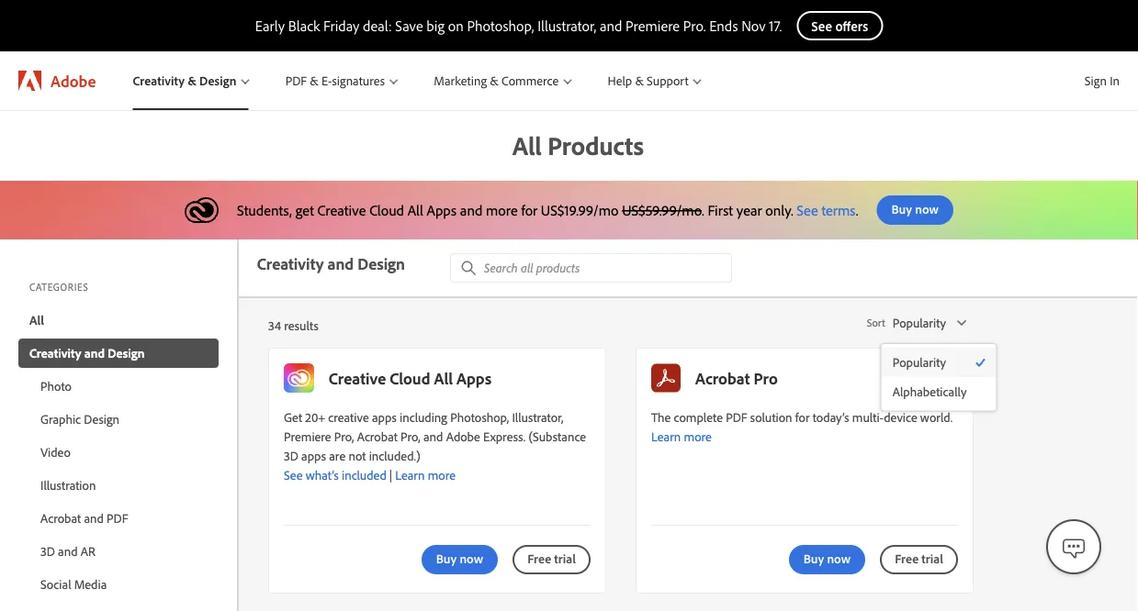Task type: locate. For each thing, give the bounding box(es) containing it.
. left the buy now link
[[856, 201, 859, 220]]

more left the us$19.99/mo
[[486, 201, 518, 220]]

.
[[702, 201, 704, 220], [856, 201, 859, 220]]

2 & from the left
[[310, 73, 319, 89]]

more inside the complete pdf solution for today's multi-device world. learn more
[[684, 429, 712, 445]]

illustrator, inside get 20+ creative apps including photoshop, illustrator, premiere pro, acrobat pro, and adobe express. (substance 3d apps are not included.) see what's included | learn more
[[512, 409, 564, 425]]

0 vertical spatial apps
[[427, 201, 457, 220]]

0 horizontal spatial learn more link
[[395, 467, 456, 483]]

3d up social
[[40, 544, 55, 560]]

1 horizontal spatial for
[[796, 409, 810, 425]]

0 horizontal spatial buy
[[436, 551, 457, 567]]

ar
[[81, 544, 95, 560]]

1 horizontal spatial free
[[895, 551, 919, 567]]

popularity right sort at the right bottom of the page
[[893, 315, 946, 331]]

illustration link
[[18, 471, 219, 501]]

on
[[448, 17, 464, 35]]

complete
[[674, 409, 723, 425]]

2 horizontal spatial buy now
[[892, 201, 939, 217]]

1 horizontal spatial pro,
[[401, 429, 421, 445]]

0 vertical spatial 3d
[[284, 448, 299, 464]]

creative up creative
[[329, 368, 386, 389]]

creativity inside dropdown button
[[133, 73, 185, 89]]

photoshop, right including
[[450, 409, 509, 425]]

learn more link down complete
[[651, 429, 712, 445]]

and inside "link"
[[84, 511, 104, 527]]

2 free from the left
[[895, 551, 919, 567]]

now inside the acrobat pro article
[[827, 551, 851, 567]]

buy now inside the acrobat pro article
[[804, 551, 851, 567]]

what's
[[306, 467, 339, 483]]

1 free trial button from the left
[[513, 546, 591, 575]]

1 vertical spatial acrobat
[[357, 429, 398, 445]]

3d down get
[[284, 448, 299, 464]]

0 horizontal spatial now
[[460, 551, 484, 567]]

0 horizontal spatial buy now
[[436, 551, 484, 567]]

1 vertical spatial photoshop,
[[450, 409, 509, 425]]

buy now button inside the acrobat pro article
[[789, 546, 866, 575]]

3d inside get 20+ creative apps including photoshop, illustrator, premiere pro, acrobat pro, and adobe express. (substance 3d apps are not included.) see what's included | learn more
[[284, 448, 299, 464]]

apps up what's
[[301, 448, 326, 464]]

for left the us$19.99/mo
[[521, 201, 538, 220]]

0 vertical spatial popularity
[[893, 315, 946, 331]]

1 vertical spatial premiere
[[284, 429, 331, 445]]

learn more link inside the acrobat pro article
[[651, 429, 712, 445]]

1 horizontal spatial buy now button
[[789, 546, 866, 575]]

buy now for buy now button inside the acrobat pro article
[[804, 551, 851, 567]]

photo link
[[18, 372, 219, 402]]

2 trial from the left
[[922, 551, 944, 567]]

1 horizontal spatial see
[[797, 201, 818, 220]]

creative inside 'link'
[[329, 368, 386, 389]]

2 vertical spatial pdf
[[107, 511, 128, 527]]

1 free from the left
[[528, 551, 551, 567]]

video link
[[18, 438, 219, 468]]

0 horizontal spatial free
[[528, 551, 551, 567]]

now
[[915, 201, 939, 217], [460, 551, 484, 567], [827, 551, 851, 567]]

the
[[651, 409, 671, 425]]

learn more link
[[651, 429, 712, 445], [395, 467, 456, 483]]

video
[[40, 445, 71, 461]]

1 horizontal spatial free trial
[[895, 551, 944, 567]]

categories
[[29, 281, 89, 294]]

1 horizontal spatial 3d
[[284, 448, 299, 464]]

0 horizontal spatial learn
[[395, 467, 425, 483]]

adobe link
[[0, 51, 114, 110]]

buy now button for 'free trial' button in the the acrobat pro article
[[789, 546, 866, 575]]

cloud up including
[[390, 368, 430, 389]]

tree containing all
[[18, 273, 219, 612]]

1 vertical spatial cloud
[[390, 368, 430, 389]]

0 horizontal spatial pdf
[[107, 511, 128, 527]]

0 vertical spatial photoshop,
[[467, 17, 534, 35]]

1 vertical spatial more
[[684, 429, 712, 445]]

cloud inside 'link'
[[390, 368, 430, 389]]

acrobat for acrobat pro
[[696, 368, 750, 389]]

pdf left solution
[[726, 409, 748, 425]]

0 vertical spatial more
[[486, 201, 518, 220]]

& inside dropdown button
[[188, 73, 197, 89]]

0 vertical spatial see
[[797, 201, 818, 220]]

pdf for the complete pdf solution for today's multi-device world. learn more
[[726, 409, 748, 425]]

popularity inside list box
[[893, 355, 946, 371]]

adobe
[[51, 70, 96, 91], [446, 429, 480, 445]]

e-
[[322, 73, 332, 89]]

0 horizontal spatial pro,
[[334, 429, 354, 445]]

help & support
[[608, 73, 689, 89]]

creativity inside tree item
[[29, 345, 81, 362]]

for inside the complete pdf solution for today's multi-device world. learn more
[[796, 409, 810, 425]]

acrobat inside get 20+ creative apps including photoshop, illustrator, premiere pro, acrobat pro, and adobe express. (substance 3d apps are not included.) see what's included | learn more
[[357, 429, 398, 445]]

cloud
[[370, 201, 404, 220], [390, 368, 430, 389]]

0 horizontal spatial creativity
[[29, 345, 81, 362]]

pdf for acrobat and pdf
[[107, 511, 128, 527]]

year
[[737, 201, 762, 220]]

students,
[[237, 201, 292, 220]]

pdf & e-signatures
[[285, 73, 385, 89]]

1 horizontal spatial buy now
[[804, 551, 851, 567]]

including
[[400, 409, 447, 425]]

0 horizontal spatial apps
[[301, 448, 326, 464]]

2 horizontal spatial creativity
[[257, 254, 324, 274]]

2 horizontal spatial pdf
[[726, 409, 748, 425]]

acrobat inside article
[[696, 368, 750, 389]]

early
[[255, 17, 285, 35]]

popularity up alphabetically
[[893, 355, 946, 371]]

0 vertical spatial learn more link
[[651, 429, 712, 445]]

pdf
[[285, 73, 307, 89], [726, 409, 748, 425], [107, 511, 128, 527]]

trial inside creative cloud all apps article
[[554, 551, 576, 567]]

1 horizontal spatial more
[[486, 201, 518, 220]]

creativity and design
[[257, 254, 405, 274], [29, 345, 145, 362]]

apps inside creative cloud all apps 'link'
[[457, 368, 492, 389]]

1 horizontal spatial now
[[827, 551, 851, 567]]

&
[[188, 73, 197, 89], [310, 73, 319, 89], [490, 73, 499, 89], [635, 73, 644, 89]]

not
[[349, 448, 366, 464]]

learn down "the"
[[651, 429, 681, 445]]

1 horizontal spatial creativity
[[133, 73, 185, 89]]

more
[[486, 201, 518, 220], [684, 429, 712, 445], [428, 467, 456, 483]]

1 horizontal spatial pdf
[[285, 73, 307, 89]]

and inside 'link'
[[58, 544, 78, 560]]

acrobat up included.)
[[357, 429, 398, 445]]

creativity and design link
[[18, 339, 219, 368]]

1 horizontal spatial buy
[[804, 551, 824, 567]]

free trial button
[[513, 546, 591, 575], [880, 546, 958, 575]]

3d and ar link
[[18, 538, 219, 567]]

design
[[199, 73, 237, 89], [358, 254, 405, 274], [108, 345, 145, 362], [84, 412, 120, 428]]

creative right get
[[317, 201, 366, 220]]

1 free trial from the left
[[528, 551, 576, 567]]

0 horizontal spatial free trial
[[528, 551, 576, 567]]

acrobat and pdf link
[[18, 504, 219, 534]]

3d and ar
[[40, 544, 95, 560]]

buy
[[892, 201, 912, 217], [436, 551, 457, 567], [804, 551, 824, 567]]

buy now button inside creative cloud all apps article
[[422, 546, 498, 575]]

0 horizontal spatial free trial button
[[513, 546, 591, 575]]

1 horizontal spatial premiere
[[626, 17, 680, 35]]

2 buy now button from the left
[[789, 546, 866, 575]]

0 horizontal spatial see
[[284, 467, 303, 483]]

creative cloud image
[[185, 198, 219, 223]]

0 vertical spatial learn
[[651, 429, 681, 445]]

learn right |
[[395, 467, 425, 483]]

trial
[[554, 551, 576, 567], [922, 551, 944, 567]]

buy now button
[[422, 546, 498, 575], [789, 546, 866, 575]]

0 horizontal spatial trial
[[554, 551, 576, 567]]

0 horizontal spatial .
[[702, 201, 704, 220]]

|
[[390, 467, 392, 483]]

1 & from the left
[[188, 73, 197, 89]]

4 & from the left
[[635, 73, 644, 89]]

0 horizontal spatial acrobat
[[40, 511, 81, 527]]

photoshop, right on
[[467, 17, 534, 35]]

included
[[342, 467, 387, 483]]

marketing & commerce button
[[416, 51, 589, 110]]

2 horizontal spatial acrobat
[[696, 368, 750, 389]]

pdf inside "link"
[[107, 511, 128, 527]]

0 vertical spatial acrobat
[[696, 368, 750, 389]]

0 vertical spatial adobe
[[51, 70, 96, 91]]

3 & from the left
[[490, 73, 499, 89]]

1 vertical spatial creativity and design
[[29, 345, 145, 362]]

and
[[600, 17, 622, 35], [460, 201, 483, 220], [328, 254, 354, 274], [84, 345, 105, 362], [424, 429, 443, 445], [84, 511, 104, 527], [58, 544, 78, 560]]

popularity
[[893, 315, 946, 331], [893, 355, 946, 371]]

all products
[[513, 129, 644, 161]]

free trial inside the acrobat pro article
[[895, 551, 944, 567]]

the complete pdf solution for today's multi-device world. learn more
[[651, 409, 953, 445]]

apps
[[427, 201, 457, 220], [457, 368, 492, 389]]

34
[[268, 317, 281, 334]]

see terms link
[[797, 201, 856, 220]]

pro, down creative
[[334, 429, 354, 445]]

0 vertical spatial for
[[521, 201, 538, 220]]

creativity and design up photo
[[29, 345, 145, 362]]

1 horizontal spatial acrobat
[[357, 429, 398, 445]]

premiere down 20+ at the left of page
[[284, 429, 331, 445]]

free trial
[[528, 551, 576, 567], [895, 551, 944, 567]]

learn more link right |
[[395, 467, 456, 483]]

see left what's
[[284, 467, 303, 483]]

3d
[[284, 448, 299, 464], [40, 544, 55, 560]]

2 free trial button from the left
[[880, 546, 958, 575]]

illustrator, up express. (substance
[[512, 409, 564, 425]]

1 vertical spatial pdf
[[726, 409, 748, 425]]

sign in button
[[1081, 65, 1124, 96]]

cloud right get
[[370, 201, 404, 220]]

premiere left pro.
[[626, 17, 680, 35]]

1 horizontal spatial creativity and design
[[257, 254, 405, 274]]

graphic design link
[[18, 405, 219, 435]]

more down complete
[[684, 429, 712, 445]]

2 horizontal spatial more
[[684, 429, 712, 445]]

acrobat up 3d and ar
[[40, 511, 81, 527]]

1 horizontal spatial learn more link
[[651, 429, 712, 445]]

1 popularity from the top
[[893, 315, 946, 331]]

1 horizontal spatial apps
[[372, 409, 397, 425]]

2 vertical spatial acrobat
[[40, 511, 81, 527]]

1 vertical spatial learn
[[395, 467, 425, 483]]

pro
[[754, 368, 778, 389]]

2 pro, from the left
[[401, 429, 421, 445]]

free inside creative cloud all apps article
[[528, 551, 551, 567]]

creativity & design
[[133, 73, 237, 89]]

2 horizontal spatial now
[[915, 201, 939, 217]]

social
[[40, 577, 71, 593]]

see right only.
[[797, 201, 818, 220]]

1 vertical spatial apps
[[301, 448, 326, 464]]

& inside popup button
[[635, 73, 644, 89]]

creative
[[317, 201, 366, 220], [329, 368, 386, 389]]

0 vertical spatial creativity and design
[[257, 254, 405, 274]]

buy inside the acrobat pro article
[[804, 551, 824, 567]]

multi-
[[852, 409, 884, 425]]

1 trial from the left
[[554, 551, 576, 567]]

1 . from the left
[[702, 201, 704, 220]]

& for creativity
[[188, 73, 197, 89]]

1 buy now button from the left
[[422, 546, 498, 575]]

buy now link
[[877, 196, 954, 225]]

0 horizontal spatial buy now button
[[422, 546, 498, 575]]

0 vertical spatial pdf
[[285, 73, 307, 89]]

1 horizontal spatial adobe
[[446, 429, 480, 445]]

0 vertical spatial cloud
[[370, 201, 404, 220]]

0 horizontal spatial 3d
[[40, 544, 55, 560]]

buy now inside creative cloud all apps article
[[436, 551, 484, 567]]

pro,
[[334, 429, 354, 445], [401, 429, 421, 445]]

2 free trial from the left
[[895, 551, 944, 567]]

0 horizontal spatial creativity and design
[[29, 345, 145, 362]]

design inside "tree"
[[84, 412, 120, 428]]

pdf down illustration link
[[107, 511, 128, 527]]

1 vertical spatial 3d
[[40, 544, 55, 560]]

1 vertical spatial popularity
[[893, 355, 946, 371]]

. left first
[[702, 201, 704, 220]]

1 vertical spatial adobe
[[446, 429, 480, 445]]

creativity and design down get
[[257, 254, 405, 274]]

1 vertical spatial see
[[284, 467, 303, 483]]

now for 'free trial' button inside creative cloud all apps article
[[460, 551, 484, 567]]

0 vertical spatial premiere
[[626, 17, 680, 35]]

creativity
[[133, 73, 185, 89], [257, 254, 324, 274], [29, 345, 81, 362]]

buy now
[[892, 201, 939, 217], [436, 551, 484, 567], [804, 551, 851, 567]]

2 vertical spatial creativity
[[29, 345, 81, 362]]

1 vertical spatial apps
[[457, 368, 492, 389]]

1 horizontal spatial .
[[856, 201, 859, 220]]

illustrator, up commerce
[[538, 17, 597, 35]]

acrobat left pro
[[696, 368, 750, 389]]

all
[[513, 129, 542, 161], [408, 201, 423, 220], [29, 312, 44, 328], [434, 368, 453, 389]]

2 popularity from the top
[[893, 355, 946, 371]]

& for pdf
[[310, 73, 319, 89]]

1 vertical spatial learn more link
[[395, 467, 456, 483]]

acrobat
[[696, 368, 750, 389], [357, 429, 398, 445], [40, 511, 81, 527]]

get
[[295, 201, 314, 220]]

are
[[329, 448, 346, 464]]

pdf inside the complete pdf solution for today's multi-device world. learn more
[[726, 409, 748, 425]]

more right |
[[428, 467, 456, 483]]

free trial inside creative cloud all apps article
[[528, 551, 576, 567]]

2 vertical spatial more
[[428, 467, 456, 483]]

acrobat inside "link"
[[40, 511, 81, 527]]

1 vertical spatial creative
[[329, 368, 386, 389]]

for left today's
[[796, 409, 810, 425]]

all inside 'link'
[[434, 368, 453, 389]]

0 horizontal spatial premiere
[[284, 429, 331, 445]]

now inside creative cloud all apps article
[[460, 551, 484, 567]]

pdf & e-signatures button
[[267, 51, 416, 110]]

1 vertical spatial illustrator,
[[512, 409, 564, 425]]

pro, down including
[[401, 429, 421, 445]]

sign
[[1085, 73, 1107, 89]]

0 vertical spatial creativity
[[133, 73, 185, 89]]

0 horizontal spatial more
[[428, 467, 456, 483]]

1 horizontal spatial free trial button
[[880, 546, 958, 575]]

1 horizontal spatial learn
[[651, 429, 681, 445]]

tree
[[18, 273, 219, 612]]

1 horizontal spatial trial
[[922, 551, 944, 567]]

1 vertical spatial for
[[796, 409, 810, 425]]

pdf left e-
[[285, 73, 307, 89]]

only.
[[766, 201, 794, 220]]

photoshop,
[[467, 17, 534, 35], [450, 409, 509, 425]]

apps right creative
[[372, 409, 397, 425]]

commerce
[[502, 73, 559, 89]]



Task type: vqa. For each thing, say whether or not it's contained in the screenshot.
NEW
no



Task type: describe. For each thing, give the bounding box(es) containing it.
20+
[[305, 409, 325, 425]]

3d inside 'link'
[[40, 544, 55, 560]]

17.
[[769, 17, 782, 35]]

alphabetically
[[893, 384, 967, 400]]

marketing
[[434, 73, 487, 89]]

express. (substance
[[483, 429, 586, 445]]

acrobat for acrobat and pdf
[[40, 511, 81, 527]]

world.
[[921, 409, 953, 425]]

creative cloud all apps
[[329, 368, 492, 389]]

us$59.99/mo
[[622, 201, 702, 220]]

ends
[[710, 17, 738, 35]]

creative cloud all apps image
[[284, 364, 314, 393]]

1 vertical spatial creativity
[[257, 254, 324, 274]]

free trial button inside the acrobat pro article
[[880, 546, 958, 575]]

more inside get 20+ creative apps including photoshop, illustrator, premiere pro, acrobat pro, and adobe express. (substance 3d apps are not included.) see what's included | learn more
[[428, 467, 456, 483]]

friday
[[324, 17, 360, 35]]

signatures
[[332, 73, 385, 89]]

acrobat pro link
[[651, 364, 778, 393]]

creativity and design tree item
[[18, 339, 219, 600]]

now for 'free trial' button in the the acrobat pro article
[[827, 551, 851, 567]]

save
[[395, 17, 423, 35]]

students, get creative cloud all apps and more for us$19.99/mo us$59.99/mo . first year only. see terms .
[[237, 201, 859, 220]]

pdf inside popup button
[[285, 73, 307, 89]]

adobe inside get 20+ creative apps including photoshop, illustrator, premiere pro, acrobat pro, and adobe express. (substance 3d apps are not included.) see what's included | learn more
[[446, 429, 480, 445]]

34 results
[[268, 317, 319, 334]]

learn more link inside creative cloud all apps article
[[395, 467, 456, 483]]

0 horizontal spatial adobe
[[51, 70, 96, 91]]

1 pro, from the left
[[334, 429, 354, 445]]

& for marketing
[[490, 73, 499, 89]]

creativity and design tree
[[18, 372, 219, 600]]

free inside the acrobat pro article
[[895, 551, 919, 567]]

get 20+ creative apps including photoshop, illustrator, premiere pro, acrobat pro, and adobe express. (substance 3d apps are not included.) see what's included | learn more
[[284, 409, 586, 483]]

graphic design
[[40, 412, 120, 428]]

creative
[[328, 409, 369, 425]]

acrobat pro article
[[636, 348, 974, 595]]

see inside get 20+ creative apps including photoshop, illustrator, premiere pro, acrobat pro, and adobe express. (substance 3d apps are not included.) see what's included | learn more
[[284, 467, 303, 483]]

acrobat pro
[[696, 368, 778, 389]]

buy now for the buy now link
[[892, 201, 939, 217]]

acrobat pro image
[[651, 364, 681, 393]]

all link
[[18, 306, 219, 335]]

products
[[548, 129, 644, 161]]

design inside dropdown button
[[199, 73, 237, 89]]

graphic
[[40, 412, 81, 428]]

0 vertical spatial illustrator,
[[538, 17, 597, 35]]

get
[[284, 409, 302, 425]]

buy inside creative cloud all apps article
[[436, 551, 457, 567]]

see what's included link
[[284, 467, 387, 483]]

creative cloud all apps link
[[284, 364, 492, 393]]

learn inside the complete pdf solution for today's multi-device world. learn more
[[651, 429, 681, 445]]

2 . from the left
[[856, 201, 859, 220]]

creative cloud all apps article
[[268, 348, 606, 595]]

acrobat and pdf
[[40, 511, 128, 527]]

help & support button
[[589, 51, 719, 110]]

terms
[[822, 201, 856, 220]]

first
[[708, 201, 733, 220]]

black
[[288, 17, 320, 35]]

illustration
[[40, 478, 96, 494]]

in
[[1110, 73, 1120, 89]]

support
[[647, 73, 689, 89]]

free trial button inside creative cloud all apps article
[[513, 546, 591, 575]]

social media
[[40, 577, 107, 593]]

sign in
[[1085, 73, 1120, 89]]

help
[[608, 73, 632, 89]]

photoshop, inside get 20+ creative apps including photoshop, illustrator, premiere pro, acrobat pro, and adobe express. (substance 3d apps are not included.) see what's included | learn more
[[450, 409, 509, 425]]

2 horizontal spatial buy
[[892, 201, 912, 217]]

premiere inside get 20+ creative apps including photoshop, illustrator, premiere pro, acrobat pro, and adobe express. (substance 3d apps are not included.) see what's included | learn more
[[284, 429, 331, 445]]

results
[[284, 317, 319, 334]]

big
[[427, 17, 445, 35]]

popularity list box
[[882, 348, 997, 407]]

early black friday deal: save big on photoshop, illustrator, and premiere pro. ends nov 17.
[[255, 17, 782, 35]]

trial inside the acrobat pro article
[[922, 551, 944, 567]]

sort popularity
[[867, 315, 946, 331]]

creativity and design inside tree item
[[29, 345, 145, 362]]

social media link
[[18, 571, 219, 600]]

creativity & design button
[[114, 51, 267, 110]]

buy now button for 'free trial' button inside creative cloud all apps article
[[422, 546, 498, 575]]

solution
[[751, 409, 793, 425]]

buy now for buy now button inside the creative cloud all apps article
[[436, 551, 484, 567]]

& for help
[[635, 73, 644, 89]]

Search all products search field
[[450, 254, 732, 283]]

us$19.99/mo
[[541, 201, 619, 220]]

sort
[[867, 316, 886, 330]]

0 horizontal spatial for
[[521, 201, 538, 220]]

deal:
[[363, 17, 392, 35]]

included.)
[[369, 448, 420, 464]]

photo
[[40, 379, 72, 395]]

popularity button
[[893, 309, 967, 338]]

and inside get 20+ creative apps including photoshop, illustrator, premiere pro, acrobat pro, and adobe express. (substance 3d apps are not included.) see what's included | learn more
[[424, 429, 443, 445]]

pro.
[[683, 17, 706, 35]]

0 vertical spatial apps
[[372, 409, 397, 425]]

media
[[74, 577, 107, 593]]

nov
[[742, 17, 766, 35]]

0 vertical spatial creative
[[317, 201, 366, 220]]

marketing & commerce
[[434, 73, 559, 89]]

device
[[884, 409, 918, 425]]

today's
[[813, 409, 850, 425]]

learn inside get 20+ creative apps including photoshop, illustrator, premiere pro, acrobat pro, and adobe express. (substance 3d apps are not included.) see what's included | learn more
[[395, 467, 425, 483]]



